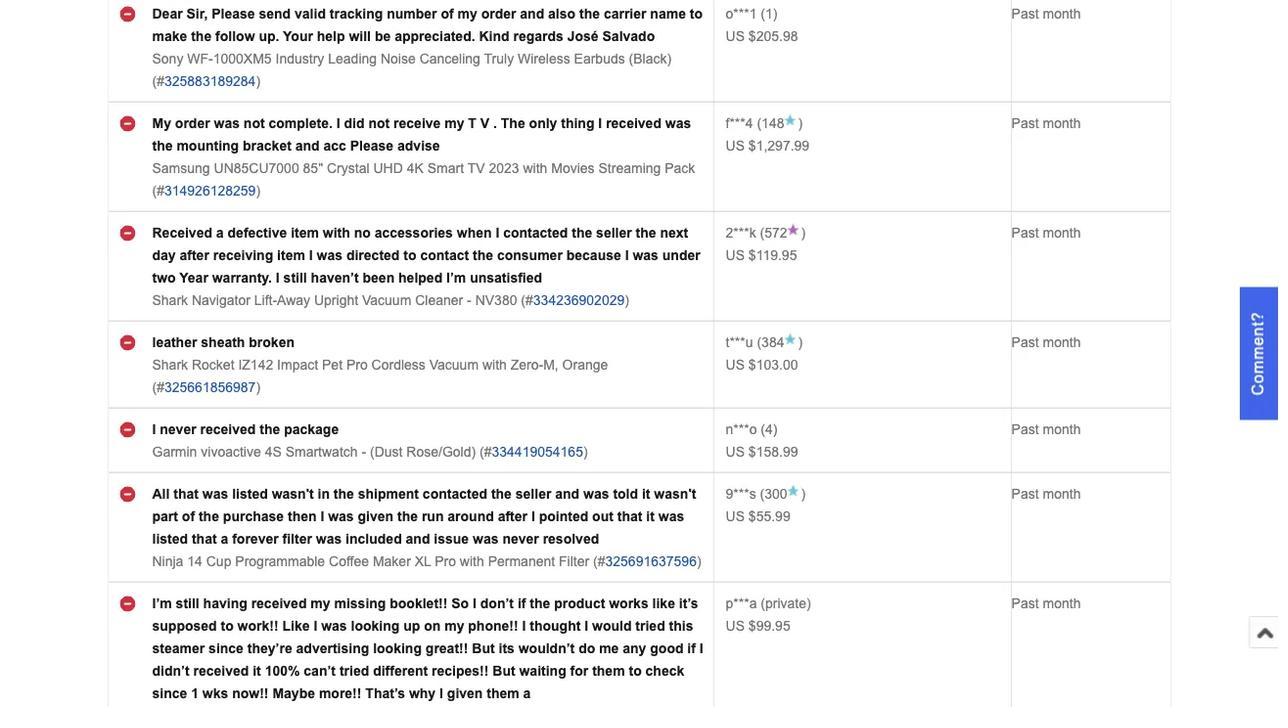 Task type: describe. For each thing, give the bounding box(es) containing it.
garmin
[[152, 445, 197, 460]]

broken
[[249, 335, 295, 350]]

4
[[766, 422, 773, 437]]

rocket
[[192, 358, 235, 373]]

also
[[548, 6, 576, 21]]

1 vertical spatial looking
[[373, 641, 422, 657]]

seller inside all that was listed wasn't in the shipment contacted the seller and was told it wasn't part of the purchase then i was given the run around after i pointed  out that it was listed that a forever filter was included and issue was never resolved ninja 14 cup programmable coffee maker xl pro with permanent filter (# 325691637596 )
[[516, 487, 552, 502]]

my left missing
[[311, 596, 330, 612]]

upright
[[314, 293, 358, 308]]

( 300
[[756, 487, 788, 502]]

wks
[[203, 686, 228, 702]]

permanent
[[488, 554, 555, 569]]

(# inside all that was listed wasn't in the shipment contacted the seller and was told it wasn't part of the purchase then i was given the run around after i pointed  out that it was listed that a forever filter was included and issue was never resolved ninja 14 cup programmable coffee maker xl pro with permanent filter (# 325691637596 )
[[593, 554, 606, 569]]

0 vertical spatial item
[[291, 225, 319, 241]]

$55.99
[[749, 509, 791, 524]]

still inside the i'm still having received my missing booklet!!  so i don't if the product works like it's supposed to work!! like i was looking up on my phone!! i thought i would tried this steamer since they're advertising looking great!! but its wouldn't do me any good if i didn't received it 100% can't tried different recipes!! but waiting for them to check since 1 wks now!! maybe more!! that's why i given th
[[176, 596, 199, 612]]

month for us $99.95
[[1043, 596, 1081, 612]]

4 us from the top
[[726, 358, 745, 373]]

your
[[283, 29, 313, 44]]

(black)
[[629, 51, 672, 66]]

( right '9***s'
[[760, 487, 765, 502]]

was up 325691637596 link
[[659, 509, 685, 524]]

(# inside shark rocket iz142 impact pet pro cordless vacuum with zero-m, orange (#
[[152, 380, 164, 395]]

i never received the package element
[[152, 422, 339, 437]]

) inside received a defective item with no accessories when i contacted the seller the next day after receiving item i was directed to contact the consumer because i was under two year warranty. i still haven't been helped i'm unsatisfied shark navigator lift-away upright vacuum cleaner - nv380 (# 334236902029 )
[[625, 293, 629, 308]]

accessories
[[375, 225, 453, 241]]

vivoactive
[[201, 445, 261, 460]]

my right on
[[445, 619, 464, 634]]

then
[[288, 509, 317, 524]]

was down in
[[328, 509, 354, 524]]

recipes!!
[[432, 664, 489, 679]]

4k
[[407, 161, 424, 176]]

tracking
[[330, 6, 383, 21]]

v
[[481, 116, 490, 131]]

the right part
[[199, 509, 219, 524]]

(# inside received a defective item with no accessories when i contacted the seller the next day after receiving item i was directed to contact the consumer because i was under two year warranty. i still haven't been helped i'm unsatisfied shark navigator lift-away upright vacuum cleaner - nv380 (# 334236902029 )
[[521, 293, 533, 308]]

shark rocket iz142 impact pet pro cordless vacuum with zero-m, orange (#
[[152, 358, 608, 395]]

shark inside received a defective item with no accessories when i contacted the seller the next day after receiving item i was directed to contact the consumer because i was under two year warranty. i still haven't been helped i'm unsatisfied shark navigator lift-away upright vacuum cleaner - nv380 (# 334236902029 )
[[152, 293, 188, 308]]

0 vertical spatial if
[[518, 596, 526, 612]]

good
[[650, 641, 684, 657]]

i right like
[[314, 619, 317, 634]]

past for us $55.99
[[1012, 487, 1039, 502]]

the up around
[[491, 487, 512, 502]]

in
[[318, 487, 330, 502]]

334419054165
[[492, 445, 583, 460]]

valid
[[295, 6, 326, 21]]

my
[[152, 116, 171, 131]]

its
[[499, 641, 515, 657]]

i right the 'when'
[[496, 225, 500, 241]]

directed
[[346, 248, 400, 263]]

t
[[468, 116, 477, 131]]

.
[[493, 116, 497, 131]]

i never received the package garmin vivoactive 4s smartwatch - (dust rose/gold) (# 334419054165 )
[[152, 422, 588, 460]]

like
[[282, 619, 310, 634]]

1 inside o***1 ( 1 ) us $205.98
[[766, 6, 773, 21]]

feedback left by buyer. element for us $55.99
[[726, 487, 756, 502]]

vacuum inside shark rocket iz142 impact pet pro cordless vacuum with zero-m, orange (#
[[430, 358, 479, 373]]

wf-
[[187, 51, 213, 66]]

issue
[[434, 532, 469, 547]]

325661856987 )
[[164, 380, 260, 395]]

0 vertical spatial listed
[[232, 487, 268, 502]]

given inside all that was listed wasn't in the shipment contacted the seller and was told it wasn't part of the purchase then i was given the run around after i pointed  out that it was listed that a forever filter was included and issue was never resolved ninja 14 cup programmable coffee maker xl pro with permanent filter (# 325691637596 )
[[358, 509, 394, 524]]

leather sheath broken element
[[152, 335, 295, 350]]

i right because
[[625, 248, 629, 263]]

t***u
[[726, 335, 753, 350]]

a inside received a defective item with no accessories when i contacted the seller the next day after receiving item i was directed to contact the consumer because i was under two year warranty. i still haven't been helped i'm unsatisfied shark navigator lift-away upright vacuum cleaner - nv380 (# 334236902029 )
[[216, 225, 224, 241]]

shipment
[[358, 487, 419, 502]]

make
[[152, 29, 187, 44]]

with inside all that was listed wasn't in the shipment contacted the seller and was told it wasn't part of the purchase then i was given the run around after i pointed  out that it was listed that a forever filter was included and issue was never resolved ninja 14 cup programmable coffee maker xl pro with permanent filter (# 325691637596 )
[[460, 554, 484, 569]]

phone!!
[[468, 619, 519, 634]]

contacted inside all that was listed wasn't in the shipment contacted the seller and was told it wasn't part of the purchase then i was given the run around after i pointed  out that it was listed that a forever filter was included and issue was never resolved ninja 14 cup programmable coffee maker xl pro with permanent filter (# 325691637596 )
[[423, 487, 488, 502]]

order inside my order was not complete.  i did not receive my t v . the only thing  i received was the mounting bracket and acc   please advise
[[175, 116, 210, 131]]

around
[[448, 509, 494, 524]]

been
[[363, 270, 395, 286]]

i right so
[[473, 596, 477, 612]]

resolved
[[543, 532, 599, 547]]

pro inside shark rocket iz142 impact pet pro cordless vacuum with zero-m, orange (#
[[346, 358, 368, 373]]

- inside i never received the package garmin vivoactive 4s smartwatch - (dust rose/gold) (# 334419054165 )
[[362, 445, 366, 460]]

with inside samsung un85cu7000 85" crystal uhd 4k smart tv 2023 with movies streaming pack (#
[[523, 161, 548, 176]]

tv
[[468, 161, 485, 176]]

private
[[766, 596, 807, 612]]

i'm inside the i'm still having received my missing booklet!!  so i don't if the product works like it's supposed to work!! like i was looking up on my phone!! i thought i would tried this steamer since they're advertising looking great!! but its wouldn't do me any good if i didn't received it 100% can't tried different recipes!! but waiting for them to check since 1 wks now!! maybe more!! that's why i given th
[[152, 596, 172, 612]]

order inside dear sir,  please send  valid tracking number of my order and also the carrier name to make the follow up. your help will be appreciated. kind regards josé salvado
[[481, 6, 516, 21]]

with inside received a defective item with no accessories when i contacted the seller the next day after receiving item i was directed to contact the consumer because i was under two year warranty. i still haven't been helped i'm unsatisfied shark navigator lift-away upright vacuum cleaner - nv380 (# 334236902029 )
[[323, 225, 350, 241]]

was up pack
[[666, 116, 691, 131]]

past for us $99.95
[[1012, 596, 1039, 612]]

and inside dear sir,  please send  valid tracking number of my order and also the carrier name to make the follow up. your help will be appreciated. kind regards josé salvado
[[520, 6, 545, 21]]

received inside i never received the package garmin vivoactive 4s smartwatch - (dust rose/gold) (# 334419054165 )
[[200, 422, 256, 437]]

programmable
[[235, 554, 325, 569]]

navigator
[[192, 293, 251, 308]]

and inside my order was not complete.  i did not receive my t v . the only thing  i received was the mounting bracket and acc   please advise
[[295, 138, 320, 153]]

two
[[152, 270, 176, 286]]

up.
[[259, 29, 279, 44]]

) inside o***1 ( 1 ) us $205.98
[[773, 6, 778, 21]]

( right t***u
[[757, 335, 762, 350]]

i right the why
[[440, 686, 443, 702]]

was inside the i'm still having received my missing booklet!!  so i don't if the product works like it's supposed to work!! like i was looking up on my phone!! i thought i would tried this steamer since they're advertising looking great!! but its wouldn't do me any good if i didn't received it 100% can't tried different recipes!! but waiting for them to check since 1 wks now!! maybe more!! that's why i given th
[[321, 619, 347, 634]]

work!!
[[238, 619, 279, 634]]

great!!
[[426, 641, 468, 657]]

still inside received a defective item with no accessories when i contacted the seller the next day after receiving item i was directed to contact the consumer because i was under two year warranty. i still haven't been helped i'm unsatisfied shark navigator lift-away upright vacuum cleaner - nv380 (# 334236902029 )
[[284, 270, 307, 286]]

was down around
[[473, 532, 499, 547]]

all that was listed wasn't in the shipment contacted the seller and was told it wasn't part of the purchase then i was given the run around after i pointed  out that it was listed that a forever filter was included and issue was never resolved element
[[152, 487, 696, 547]]

never inside all that was listed wasn't in the shipment contacted the seller and was told it wasn't part of the purchase then i was given the run around after i pointed  out that it was listed that a forever filter was included and issue was never resolved ninja 14 cup programmable coffee maker xl pro with permanent filter (# 325691637596 )
[[503, 532, 539, 547]]

to inside received a defective item with no accessories when i contacted the seller the next day after receiving item i was directed to contact the consumer because i was under two year warranty. i still haven't been helped i'm unsatisfied shark navigator lift-away upright vacuum cleaner - nv380 (# 334236902029 )
[[404, 248, 417, 263]]

me
[[599, 641, 619, 657]]

past month for us $55.99
[[1012, 487, 1081, 502]]

leading
[[328, 51, 377, 66]]

us inside o***1 ( 1 ) us $205.98
[[726, 29, 745, 44]]

325691637596 link
[[606, 554, 697, 569]]

i inside i never received the package garmin vivoactive 4s smartwatch - (dust rose/gold) (# 334419054165 )
[[152, 422, 156, 437]]

us $1,297.99
[[726, 138, 810, 153]]

never inside i never received the package garmin vivoactive 4s smartwatch - (dust rose/gold) (# 334419054165 )
[[160, 422, 196, 437]]

o***1
[[726, 6, 757, 21]]

sony wf-1000xm5 industry leading noise canceling truly wireless earbuds (black) (#
[[152, 51, 672, 89]]

receiving
[[213, 248, 273, 263]]

my order was not complete.  i did not receive my t v . the only thing  i received was the mounting bracket and acc   please advise
[[152, 116, 691, 153]]

dear sir,

please send  valid tracking number of my order and also the carrier name to make the follow up.
your help will be appreciated.
kind regards
josé salvado element
[[152, 6, 703, 44]]

comment?
[[1250, 312, 1267, 396]]

past month for us $103.00
[[1012, 335, 1081, 350]]

$119.95
[[749, 248, 797, 263]]

0 vertical spatial that
[[174, 487, 199, 502]]

2 us from the top
[[726, 138, 745, 153]]

325883189284
[[164, 74, 256, 89]]

the inside my order was not complete.  i did not receive my t v . the only thing  i received was the mounting bracket and acc   please advise
[[152, 138, 173, 153]]

past for us $103.00
[[1012, 335, 1039, 350]]

i right then
[[321, 509, 324, 524]]

i right phone!!
[[522, 619, 526, 634]]

$158.99
[[749, 445, 798, 460]]

1 vertical spatial that
[[618, 509, 643, 524]]

4s
[[265, 445, 282, 460]]

leather
[[152, 335, 197, 350]]

$103.00
[[749, 358, 798, 373]]

missing
[[334, 596, 386, 612]]

148
[[762, 116, 785, 131]]

received
[[152, 225, 212, 241]]

streaming
[[599, 161, 661, 176]]

n***o ( 4 ) us $158.99
[[726, 422, 798, 460]]

them
[[592, 664, 625, 679]]

pointed
[[539, 509, 589, 524]]

1 inside the i'm still having received my missing booklet!!  so i don't if the product works like it's supposed to work!! like i was looking up on my phone!! i thought i would tried this steamer since they're advertising looking great!! but its wouldn't do me any good if i didn't received it 100% can't tried different recipes!! but waiting for them to check since 1 wks now!! maybe more!! that's why i given th
[[191, 686, 199, 702]]

dear sir,  please send  valid tracking number of my order and also the carrier name to make the follow up. your help will be appreciated. kind regards josé salvado
[[152, 6, 703, 44]]

i right good
[[700, 641, 704, 657]]

the
[[501, 116, 525, 131]]

i up do
[[585, 619, 589, 634]]

300
[[765, 487, 788, 502]]

purchase
[[223, 509, 284, 524]]

on
[[424, 619, 441, 634]]

$205.98
[[749, 29, 798, 44]]

the up wf-
[[191, 29, 212, 44]]

received a defective item with no accessories when i contacted the seller the next day after receiving item i was directed to contact the consumer because i was under two year warranty. i still haven't been helped i'm unsatisfied element
[[152, 225, 701, 286]]

325661856987
[[164, 380, 256, 395]]

filter
[[282, 532, 312, 547]]

572
[[765, 225, 788, 241]]

and up pointed
[[555, 487, 580, 502]]

i right thing
[[599, 116, 602, 131]]

month for us $205.98
[[1043, 6, 1081, 21]]

the left 'next'
[[636, 225, 657, 241]]

was up haven't
[[317, 248, 343, 263]]

past month for us $99.95
[[1012, 596, 1081, 612]]

past for us $205.98
[[1012, 6, 1039, 21]]

( 384
[[753, 335, 785, 350]]

1 vertical spatial it
[[646, 509, 655, 524]]

feedback left by buyer. element for us $103.00
[[726, 335, 753, 350]]

was left the under
[[633, 248, 659, 263]]

the inside the i'm still having received my missing booklet!!  so i don't if the product works like it's supposed to work!! like i was looking up on my phone!! i thought i would tried this steamer since they're advertising looking great!! but its wouldn't do me any good if i didn't received it 100% can't tried different recipes!! but waiting for them to check since 1 wks now!! maybe more!! that's why i given th
[[530, 596, 551, 612]]

wireless
[[518, 51, 570, 66]]

of inside dear sir,  please send  valid tracking number of my order and also the carrier name to make the follow up. your help will be appreciated. kind regards josé salvado
[[441, 6, 454, 21]]

(# inside samsung un85cu7000 85" crystal uhd 4k smart tv 2023 with movies streaming pack (#
[[152, 183, 164, 198]]

i'm inside received a defective item with no accessories when i contacted the seller the next day after receiving item i was directed to contact the consumer because i was under two year warranty. i still haven't been helped i'm unsatisfied shark navigator lift-away upright vacuum cleaner - nv380 (# 334236902029 )
[[447, 270, 466, 286]]

past month element for us $99.95
[[1012, 596, 1081, 612]]

helped
[[399, 270, 443, 286]]

month for us $1,297.99
[[1043, 116, 1081, 131]]

my inside my order was not complete.  i did not receive my t v . the only thing  i received was the mounting bracket and acc   please advise
[[445, 116, 465, 131]]

was up out at the left bottom of the page
[[584, 487, 609, 502]]

314926128259 )
[[164, 183, 260, 198]]

can't
[[304, 664, 336, 679]]

2 not from the left
[[369, 116, 390, 131]]



Task type: locate. For each thing, give the bounding box(es) containing it.
us down p***a
[[726, 619, 745, 634]]

us down '9***s'
[[726, 509, 745, 524]]

past for us $158.99
[[1012, 422, 1039, 437]]

was up coffee
[[316, 532, 342, 547]]

that up 14
[[192, 532, 217, 547]]

i up lift-
[[276, 270, 280, 286]]

truly
[[484, 51, 514, 66]]

325883189284 link
[[164, 74, 256, 89]]

the inside i never received the package garmin vivoactive 4s smartwatch - (dust rose/gold) (# 334419054165 )
[[260, 422, 280, 437]]

haven't
[[311, 270, 359, 286]]

bracket
[[243, 138, 292, 153]]

1 horizontal spatial not
[[369, 116, 390, 131]]

us down n***o
[[726, 445, 745, 460]]

1 horizontal spatial of
[[441, 6, 454, 21]]

to down the any
[[629, 664, 642, 679]]

(# inside i never received the package garmin vivoactive 4s smartwatch - (dust rose/gold) (# 334419054165 )
[[480, 445, 492, 460]]

order
[[481, 6, 516, 21], [175, 116, 210, 131]]

1 vertical spatial since
[[152, 686, 187, 702]]

wasn't up then
[[272, 487, 314, 502]]

received up wks
[[193, 664, 249, 679]]

please up uhd
[[350, 138, 394, 153]]

3 past month from the top
[[1012, 225, 1081, 241]]

0 horizontal spatial not
[[244, 116, 265, 131]]

feedback left by buyer. element for us $99.95
[[726, 596, 757, 612]]

still up away
[[284, 270, 307, 286]]

if right don't
[[518, 596, 526, 612]]

after up year
[[180, 248, 209, 263]]

2***k
[[726, 225, 756, 241]]

waiting
[[519, 664, 567, 679]]

to
[[690, 6, 703, 21], [404, 248, 417, 263], [221, 619, 234, 634], [629, 664, 642, 679]]

(# right filter at the bottom left of page
[[593, 554, 606, 569]]

5 us from the top
[[726, 445, 745, 460]]

past month element
[[1012, 6, 1081, 21], [1012, 116, 1081, 131], [1012, 225, 1081, 241], [1012, 335, 1081, 350], [1012, 422, 1081, 437], [1012, 487, 1081, 502], [1012, 596, 1081, 612]]

past for us $119.95
[[1012, 225, 1039, 241]]

a
[[216, 225, 224, 241], [221, 532, 228, 547]]

1 horizontal spatial order
[[481, 6, 516, 21]]

(# down sony at the left of page
[[152, 74, 164, 89]]

to down having
[[221, 619, 234, 634]]

part
[[152, 509, 178, 524]]

comment? link
[[1240, 287, 1280, 420]]

send
[[259, 6, 291, 21]]

0 vertical spatial order
[[481, 6, 516, 21]]

the down the 'when'
[[473, 248, 493, 263]]

next
[[660, 225, 689, 241]]

was up the advertising
[[321, 619, 347, 634]]

order up mounting
[[175, 116, 210, 131]]

noise
[[381, 51, 416, 66]]

5 month from the top
[[1043, 422, 1081, 437]]

(# inside sony wf-1000xm5 industry leading noise canceling truly wireless earbuds (black) (#
[[152, 74, 164, 89]]

that down told
[[618, 509, 643, 524]]

- inside received a defective item with no accessories when i contacted the seller the next day after receiving item i was directed to contact the consumer because i was under two year warranty. i still haven't been helped i'm unsatisfied shark navigator lift-away upright vacuum cleaner - nv380 (# 334236902029 )
[[467, 293, 472, 308]]

0 vertical spatial it
[[642, 487, 651, 502]]

received up like
[[251, 596, 307, 612]]

i left pointed
[[532, 509, 535, 524]]

the up because
[[572, 225, 593, 241]]

1 vertical spatial -
[[362, 445, 366, 460]]

5 past month from the top
[[1012, 422, 1081, 437]]

3 past month element from the top
[[1012, 225, 1081, 241]]

1 horizontal spatial pro
[[435, 554, 456, 569]]

( inside the n***o ( 4 ) us $158.99
[[761, 422, 766, 437]]

feedback left by buyer. element containing 9***s
[[726, 487, 756, 502]]

1 vertical spatial seller
[[516, 487, 552, 502]]

feedback left by buyer. element containing 2***k
[[726, 225, 756, 241]]

forever
[[232, 532, 279, 547]]

month for us $158.99
[[1043, 422, 1081, 437]]

given inside the i'm still having received my missing booklet!!  so i don't if the product works like it's supposed to work!! like i was looking up on my phone!! i thought i would tried this steamer since they're advertising looking great!! but its wouldn't do me any good if i didn't received it 100% can't tried different recipes!! but waiting for them to check since 1 wks now!! maybe more!! that's why i given th
[[447, 686, 483, 702]]

0 vertical spatial of
[[441, 6, 454, 21]]

5 feedback left by buyer. element from the top
[[726, 422, 757, 437]]

0 vertical spatial but
[[472, 641, 495, 657]]

the down my
[[152, 138, 173, 153]]

didn't
[[152, 664, 190, 679]]

0 horizontal spatial contacted
[[423, 487, 488, 502]]

feedback left by buyer. element for us $119.95
[[726, 225, 756, 241]]

1 left wks
[[191, 686, 199, 702]]

1 horizontal spatial given
[[447, 686, 483, 702]]

1 vertical spatial order
[[175, 116, 210, 131]]

0 vertical spatial still
[[284, 270, 307, 286]]

a up receiving
[[216, 225, 224, 241]]

a inside all that was listed wasn't in the shipment contacted the seller and was told it wasn't part of the purchase then i was given the run around after i pointed  out that it was listed that a forever filter was included and issue was never resolved ninja 14 cup programmable coffee maker xl pro with permanent filter (# 325691637596 )
[[221, 532, 228, 547]]

the up josé at the left top
[[580, 6, 600, 21]]

out
[[592, 509, 614, 524]]

2 month from the top
[[1043, 116, 1081, 131]]

us $119.95
[[726, 248, 797, 263]]

1 horizontal spatial after
[[498, 509, 528, 524]]

past month for us $119.95
[[1012, 225, 1081, 241]]

1 vertical spatial never
[[503, 532, 539, 547]]

it
[[642, 487, 651, 502], [646, 509, 655, 524], [253, 664, 261, 679]]

0 vertical spatial after
[[180, 248, 209, 263]]

past month for us $158.99
[[1012, 422, 1081, 437]]

( inside p***a ( private ) us $99.95
[[761, 596, 766, 612]]

( 148
[[753, 116, 785, 131]]

booklet!!
[[390, 596, 448, 612]]

with left no
[[323, 225, 350, 241]]

$99.95
[[749, 619, 791, 634]]

0 vertical spatial pro
[[346, 358, 368, 373]]

past month element for us $119.95
[[1012, 225, 1081, 241]]

p***a
[[726, 596, 757, 612]]

with left zero-
[[483, 358, 507, 373]]

7 month from the top
[[1043, 596, 1081, 612]]

looking
[[351, 619, 400, 634], [373, 641, 422, 657]]

was up mounting
[[214, 116, 240, 131]]

pro right xl
[[435, 554, 456, 569]]

0 vertical spatial a
[[216, 225, 224, 241]]

384
[[762, 335, 785, 350]]

0 horizontal spatial vacuum
[[362, 293, 412, 308]]

1 vertical spatial contacted
[[423, 487, 488, 502]]

1 horizontal spatial tried
[[636, 619, 665, 634]]

1 horizontal spatial seller
[[596, 225, 632, 241]]

6 past from the top
[[1012, 487, 1039, 502]]

6 past month element from the top
[[1012, 487, 1081, 502]]

contacted up consumer
[[503, 225, 568, 241]]

under
[[663, 248, 701, 263]]

my
[[458, 6, 478, 21], [445, 116, 465, 131], [311, 596, 330, 612], [445, 619, 464, 634]]

pro inside all that was listed wasn't in the shipment contacted the seller and was told it wasn't part of the purchase then i was given the run around after i pointed  out that it was listed that a forever filter was included and issue was never resolved ninja 14 cup programmable coffee maker xl pro with permanent filter (# 325691637596 )
[[435, 554, 456, 569]]

1 vertical spatial listed
[[152, 532, 188, 547]]

with down issue
[[460, 554, 484, 569]]

0 horizontal spatial never
[[160, 422, 196, 437]]

past month element for us $55.99
[[1012, 487, 1081, 502]]

0 horizontal spatial tried
[[340, 664, 369, 679]]

seller
[[596, 225, 632, 241], [516, 487, 552, 502]]

1 past month from the top
[[1012, 6, 1081, 21]]

us down o***1
[[726, 29, 745, 44]]

1 horizontal spatial still
[[284, 270, 307, 286]]

not right did
[[369, 116, 390, 131]]

) inside all that was listed wasn't in the shipment contacted the seller and was told it wasn't part of the purchase then i was given the run around after i pointed  out that it was listed that a forever filter was included and issue was never resolved ninja 14 cup programmable coffee maker xl pro with permanent filter (# 325691637596 )
[[697, 554, 702, 569]]

shark inside shark rocket iz142 impact pet pro cordless vacuum with zero-m, orange (#
[[152, 358, 188, 373]]

private feedback profile element
[[766, 596, 807, 612]]

pro right pet
[[346, 358, 368, 373]]

cup
[[206, 554, 231, 569]]

past month
[[1012, 6, 1081, 21], [1012, 116, 1081, 131], [1012, 225, 1081, 241], [1012, 335, 1081, 350], [1012, 422, 1081, 437], [1012, 487, 1081, 502], [1012, 596, 1081, 612]]

0 horizontal spatial please
[[212, 6, 255, 21]]

( inside o***1 ( 1 ) us $205.98
[[761, 6, 766, 21]]

7 past from the top
[[1012, 596, 1039, 612]]

vacuum down been
[[362, 293, 412, 308]]

regards
[[513, 29, 564, 44]]

1 horizontal spatial 1
[[766, 6, 773, 21]]

was
[[214, 116, 240, 131], [666, 116, 691, 131], [317, 248, 343, 263], [633, 248, 659, 263], [202, 487, 228, 502], [584, 487, 609, 502], [328, 509, 354, 524], [659, 509, 685, 524], [316, 532, 342, 547], [473, 532, 499, 547], [321, 619, 347, 634]]

7 past month from the top
[[1012, 596, 1081, 612]]

feedback left by buyer. element left '4'
[[726, 422, 757, 437]]

0 vertical spatial 1
[[766, 6, 773, 21]]

0 horizontal spatial of
[[182, 509, 195, 524]]

0 vertical spatial never
[[160, 422, 196, 437]]

package
[[284, 422, 339, 437]]

supposed
[[152, 619, 217, 634]]

maker
[[373, 554, 411, 569]]

please inside my order was not complete.  i did not receive my t v . the only thing  i received was the mounting bracket and acc   please advise
[[350, 138, 394, 153]]

up
[[404, 619, 420, 634]]

1 vertical spatial tried
[[340, 664, 369, 679]]

1 vertical spatial still
[[176, 596, 199, 612]]

it right told
[[642, 487, 651, 502]]

1 horizontal spatial please
[[350, 138, 394, 153]]

unsatisfied
[[470, 270, 542, 286]]

0 horizontal spatial order
[[175, 116, 210, 131]]

never up the 'permanent'
[[503, 532, 539, 547]]

0 vertical spatial -
[[467, 293, 472, 308]]

not up bracket
[[244, 116, 265, 131]]

0 vertical spatial please
[[212, 6, 255, 21]]

6 us from the top
[[726, 509, 745, 524]]

us inside the n***o ( 4 ) us $158.99
[[726, 445, 745, 460]]

85"
[[303, 161, 323, 176]]

325691637596
[[606, 554, 697, 569]]

- left (dust
[[362, 445, 366, 460]]

feedback left by buyer. element for us $158.99
[[726, 422, 757, 437]]

3 month from the top
[[1043, 225, 1081, 241]]

1 vertical spatial given
[[447, 686, 483, 702]]

1 vertical spatial of
[[182, 509, 195, 524]]

6 past month from the top
[[1012, 487, 1081, 502]]

after inside all that was listed wasn't in the shipment contacted the seller and was told it wasn't part of the purchase then i was given the run around after i pointed  out that it was listed that a forever filter was included and issue was never resolved ninja 14 cup programmable coffee maker xl pro with permanent filter (# 325691637596 )
[[498, 509, 528, 524]]

it inside the i'm still having received my missing booklet!!  so i don't if the product works like it's supposed to work!! like i was looking up on my phone!! i thought i would tried this steamer since they're advertising looking great!! but its wouldn't do me any good if i didn't received it 100% can't tried different recipes!! but waiting for them to check since 1 wks now!! maybe more!! that's why i given th
[[253, 664, 261, 679]]

since down work!!
[[209, 641, 244, 657]]

item down defective
[[277, 248, 305, 263]]

4 past month element from the top
[[1012, 335, 1081, 350]]

us down t***u
[[726, 358, 745, 373]]

( right 2***k on the top right of page
[[760, 225, 765, 241]]

0 horizontal spatial still
[[176, 596, 199, 612]]

feedback left by buyer. element containing o***1
[[726, 6, 757, 21]]

mounting
[[177, 138, 239, 153]]

since down didn't
[[152, 686, 187, 702]]

us
[[726, 29, 745, 44], [726, 138, 745, 153], [726, 248, 745, 263], [726, 358, 745, 373], [726, 445, 745, 460], [726, 509, 745, 524], [726, 619, 745, 634]]

us down f***4
[[726, 138, 745, 153]]

1 horizontal spatial since
[[209, 641, 244, 657]]

i'm still having received my missing booklet!!  so i don't if the product works like it's supposed to work!! like i was looking up on my phone!! i thought i would tried this steamer since they're advertising looking great!! but its wouldn't do me any good if i didn't received it 100% can't tried different recipes!! but waiting for them to check since 1 wks now!! maybe more!! that's why i given th
[[152, 596, 713, 708]]

of inside all that was listed wasn't in the shipment contacted the seller and was told it wasn't part of the purchase then i was given the run around after i pointed  out that it was listed that a forever filter was included and issue was never resolved ninja 14 cup programmable coffee maker xl pro with permanent filter (# 325691637596 )
[[182, 509, 195, 524]]

0 horizontal spatial listed
[[152, 532, 188, 547]]

shark down the leather
[[152, 358, 188, 373]]

0 horizontal spatial given
[[358, 509, 394, 524]]

0 vertical spatial contacted
[[503, 225, 568, 241]]

1 feedback left by buyer. element from the top
[[726, 6, 757, 21]]

0 horizontal spatial if
[[518, 596, 526, 612]]

325883189284 )
[[164, 74, 260, 89]]

please inside dear sir,  please send  valid tracking number of my order and also the carrier name to make the follow up. your help will be appreciated. kind regards josé salvado
[[212, 6, 255, 21]]

wasn't
[[272, 487, 314, 502], [654, 487, 696, 502]]

smart
[[428, 161, 464, 176]]

0 vertical spatial i'm
[[447, 270, 466, 286]]

0 vertical spatial seller
[[596, 225, 632, 241]]

1 horizontal spatial listed
[[232, 487, 268, 502]]

past month for us $1,297.99
[[1012, 116, 1081, 131]]

us $103.00
[[726, 358, 798, 373]]

7 feedback left by buyer. element from the top
[[726, 596, 757, 612]]

334236902029 link
[[533, 293, 625, 308]]

past month element for us $103.00
[[1012, 335, 1081, 350]]

consumer
[[497, 248, 563, 263]]

0 horizontal spatial pro
[[346, 358, 368, 373]]

1 vertical spatial 1
[[191, 686, 199, 702]]

but left its
[[472, 641, 495, 657]]

(# down the unsatisfied at the top of page
[[521, 293, 533, 308]]

wasn't right told
[[654, 487, 696, 502]]

5 past month element from the top
[[1012, 422, 1081, 437]]

1 horizontal spatial -
[[467, 293, 472, 308]]

) inside i never received the package garmin vivoactive 4s smartwatch - (dust rose/gold) (# 334419054165 )
[[583, 445, 588, 460]]

and up regards
[[520, 6, 545, 21]]

1 vertical spatial after
[[498, 509, 528, 524]]

product
[[554, 596, 605, 612]]

feedback left by buyer. element for us $205.98
[[726, 6, 757, 21]]

1 not from the left
[[244, 116, 265, 131]]

4 past month from the top
[[1012, 335, 1081, 350]]

past month for us $205.98
[[1012, 6, 1081, 21]]

please
[[212, 6, 255, 21], [350, 138, 394, 153]]

looking down missing
[[351, 619, 400, 634]]

1 horizontal spatial never
[[503, 532, 539, 547]]

2 past month from the top
[[1012, 116, 1081, 131]]

received inside my order was not complete.  i did not receive my t v . the only thing  i received was the mounting bracket and acc   please advise
[[606, 116, 662, 131]]

received up streaming
[[606, 116, 662, 131]]

4 month from the top
[[1043, 335, 1081, 350]]

samsung un85cu7000 85" crystal uhd 4k smart tv 2023 with movies streaming pack (#
[[152, 161, 695, 198]]

0 vertical spatial vacuum
[[362, 293, 412, 308]]

2 past from the top
[[1012, 116, 1039, 131]]

away
[[277, 293, 310, 308]]

i'm still having received my missing booklet!!  so i don't if the product works like it's supposed to work!! like i was looking up on my phone!! i thought i would tried this steamer since they're advertising looking great!! but its wouldn't do me any good if i didn't received it 100% can't tried different recipes!! but waiting for them to check since 1 wks now!! maybe more!! that's why i given them a negative!theyshouldvensiertakensome$oftocomprnsate!!theniwouldusedthattobuythecookingbookletwssh element
[[152, 596, 713, 708]]

contacted
[[503, 225, 568, 241], [423, 487, 488, 502]]

4 past from the top
[[1012, 335, 1039, 350]]

all that was listed wasn't in the shipment contacted the seller and was told it wasn't part of the purchase then i was given the run around after i pointed  out that it was listed that a forever filter was included and issue was never resolved ninja 14 cup programmable coffee maker xl pro with permanent filter (# 325691637596 )
[[152, 487, 702, 569]]

complete.
[[269, 116, 333, 131]]

2 past month element from the top
[[1012, 116, 1081, 131]]

do
[[579, 641, 595, 657]]

i up haven't
[[309, 248, 313, 263]]

seller inside received a defective item with no accessories when i contacted the seller the next day after receiving item i was directed to contact the consumer because i was under two year warranty. i still haven't been helped i'm unsatisfied shark navigator lift-away upright vacuum cleaner - nv380 (# 334236902029 )
[[596, 225, 632, 241]]

having
[[203, 596, 247, 612]]

1 month from the top
[[1043, 6, 1081, 21]]

uhd
[[373, 161, 403, 176]]

1
[[766, 6, 773, 21], [191, 686, 199, 702]]

looking up different
[[373, 641, 422, 657]]

be
[[375, 29, 391, 44]]

(#
[[152, 74, 164, 89], [152, 183, 164, 198], [521, 293, 533, 308], [152, 380, 164, 395], [480, 445, 492, 460], [593, 554, 606, 569]]

it up 325691637596
[[646, 509, 655, 524]]

$1,297.99
[[749, 138, 810, 153]]

feedback left by buyer. element containing n***o
[[726, 422, 757, 437]]

1 vertical spatial pro
[[435, 554, 456, 569]]

6 month from the top
[[1043, 487, 1081, 502]]

0 vertical spatial given
[[358, 509, 394, 524]]

my up appreciated.
[[458, 6, 478, 21]]

1 vertical spatial please
[[350, 138, 394, 153]]

of up appreciated.
[[441, 6, 454, 21]]

2 vertical spatial it
[[253, 664, 261, 679]]

314926128259
[[164, 183, 256, 198]]

2 feedback left by buyer. element from the top
[[726, 116, 753, 131]]

after inside received a defective item with no accessories when i contacted the seller the next day after receiving item i was directed to contact the consumer because i was under two year warranty. i still haven't been helped i'm unsatisfied shark navigator lift-away upright vacuum cleaner - nv380 (# 334236902029 )
[[180, 248, 209, 263]]

1 vertical spatial item
[[277, 248, 305, 263]]

0 horizontal spatial after
[[180, 248, 209, 263]]

1 vertical spatial but
[[493, 664, 516, 679]]

7 past month element from the top
[[1012, 596, 1081, 612]]

of
[[441, 6, 454, 21], [182, 509, 195, 524]]

cordless
[[372, 358, 426, 373]]

1 horizontal spatial i'm
[[447, 270, 466, 286]]

1 horizontal spatial contacted
[[503, 225, 568, 241]]

order up kind
[[481, 6, 516, 21]]

a up 'cup'
[[221, 532, 228, 547]]

1 horizontal spatial vacuum
[[430, 358, 479, 373]]

4 feedback left by buyer. element from the top
[[726, 335, 753, 350]]

1 vertical spatial vacuum
[[430, 358, 479, 373]]

past month element for us $205.98
[[1012, 6, 1081, 21]]

) inside p***a ( private ) us $99.95
[[807, 596, 811, 612]]

my inside dear sir,  please send  valid tracking number of my order and also the carrier name to make the follow up. your help will be appreciated. kind regards josé salvado
[[458, 6, 478, 21]]

i left did
[[337, 116, 340, 131]]

us inside p***a ( private ) us $99.95
[[726, 619, 745, 634]]

0 horizontal spatial seller
[[516, 487, 552, 502]]

i'm up supposed
[[152, 596, 172, 612]]

with inside shark rocket iz142 impact pet pro cordless vacuum with zero-m, orange (#
[[483, 358, 507, 373]]

0 horizontal spatial i'm
[[152, 596, 172, 612]]

my order was not complete.  i did not receive my t v . the only thing  i received was the mounting bracket and acc   please advise element
[[152, 116, 691, 153]]

2 wasn't from the left
[[654, 487, 696, 502]]

0 horizontal spatial 1
[[191, 686, 199, 702]]

did
[[344, 116, 365, 131]]

coffee
[[329, 554, 369, 569]]

my left t
[[445, 116, 465, 131]]

( right p***a
[[761, 596, 766, 612]]

5 past from the top
[[1012, 422, 1039, 437]]

0 horizontal spatial wasn't
[[272, 487, 314, 502]]

0 vertical spatial tried
[[636, 619, 665, 634]]

(# right rose/gold)
[[480, 445, 492, 460]]

past month element for us $158.99
[[1012, 422, 1081, 437]]

0 vertical spatial looking
[[351, 619, 400, 634]]

past for us $1,297.99
[[1012, 116, 1039, 131]]

6 feedback left by buyer. element from the top
[[726, 487, 756, 502]]

they're
[[247, 641, 292, 657]]

0 horizontal spatial since
[[152, 686, 187, 702]]

received a defective item with no accessories when i contacted the seller the next day after receiving item i was directed to contact the consumer because i was under two year warranty. i still haven't been helped i'm unsatisfied shark navigator lift-away upright vacuum cleaner - nv380 (# 334236902029 )
[[152, 225, 701, 308]]

warranty.
[[212, 270, 272, 286]]

feedback left by buyer. element up $205.98
[[726, 6, 757, 21]]

3 past from the top
[[1012, 225, 1039, 241]]

0 vertical spatial since
[[209, 641, 244, 657]]

1 past month element from the top
[[1012, 6, 1081, 21]]

1 vertical spatial shark
[[152, 358, 188, 373]]

feedback left by buyer. element containing t***u
[[726, 335, 753, 350]]

(# down the leather
[[152, 380, 164, 395]]

more!!
[[319, 686, 362, 702]]

2 shark from the top
[[152, 358, 188, 373]]

tried up more!!
[[340, 664, 369, 679]]

1 shark from the top
[[152, 293, 188, 308]]

1 past from the top
[[1012, 6, 1039, 21]]

past
[[1012, 6, 1039, 21], [1012, 116, 1039, 131], [1012, 225, 1039, 241], [1012, 335, 1039, 350], [1012, 422, 1039, 437], [1012, 487, 1039, 502], [1012, 596, 1039, 612]]

vacuum inside received a defective item with no accessories when i contacted the seller the next day after receiving item i was directed to contact the consumer because i was under two year warranty. i still haven't been helped i'm unsatisfied shark navigator lift-away upright vacuum cleaner - nv380 (# 334236902029 )
[[362, 293, 412, 308]]

1 horizontal spatial wasn't
[[654, 487, 696, 502]]

1 us from the top
[[726, 29, 745, 44]]

to inside dear sir,  please send  valid tracking number of my order and also the carrier name to make the follow up. your help will be appreciated. kind regards josé salvado
[[690, 6, 703, 21]]

0 vertical spatial shark
[[152, 293, 188, 308]]

7 us from the top
[[726, 619, 745, 634]]

now!!
[[232, 686, 269, 702]]

was up purchase
[[202, 487, 228, 502]]

to down the accessories
[[404, 248, 417, 263]]

)
[[773, 6, 778, 21], [256, 74, 260, 89], [798, 116, 803, 131], [256, 183, 260, 198], [801, 225, 806, 241], [625, 293, 629, 308], [798, 335, 803, 350], [256, 380, 260, 395], [773, 422, 778, 437], [583, 445, 588, 460], [801, 487, 806, 502], [697, 554, 702, 569], [807, 596, 811, 612]]

feedback left by buyer. element
[[726, 6, 757, 21], [726, 116, 753, 131], [726, 225, 756, 241], [726, 335, 753, 350], [726, 422, 757, 437], [726, 487, 756, 502], [726, 596, 757, 612]]

feedback left by buyer. element up $99.95
[[726, 596, 757, 612]]

) inside the n***o ( 4 ) us $158.99
[[773, 422, 778, 437]]

feedback left by buyer. element containing f***4
[[726, 116, 753, 131]]

1 horizontal spatial if
[[688, 641, 696, 657]]

month for us $103.00
[[1043, 335, 1081, 350]]

feedback left by buyer. element up us $119.95
[[726, 225, 756, 241]]

the up thought
[[530, 596, 551, 612]]

wouldn't
[[519, 641, 575, 657]]

why
[[409, 686, 436, 702]]

the right in
[[334, 487, 354, 502]]

follow
[[215, 29, 255, 44]]

the left run
[[397, 509, 418, 524]]

shark down two
[[152, 293, 188, 308]]

past month element for us $1,297.99
[[1012, 116, 1081, 131]]

feedback left by buyer. element for us $1,297.99
[[726, 116, 753, 131]]

100%
[[265, 664, 300, 679]]

o***1 ( 1 ) us $205.98
[[726, 6, 798, 44]]

pet
[[322, 358, 343, 373]]

0 horizontal spatial -
[[362, 445, 366, 460]]

2 vertical spatial that
[[192, 532, 217, 547]]

i up garmin
[[152, 422, 156, 437]]

month for us $55.99
[[1043, 487, 1081, 502]]

contacted inside received a defective item with no accessories when i contacted the seller the next day after receiving item i was directed to contact the consumer because i was under two year warranty. i still haven't been helped i'm unsatisfied shark navigator lift-away upright vacuum cleaner - nv380 (# 334236902029 )
[[503, 225, 568, 241]]

1 vertical spatial a
[[221, 532, 228, 547]]

1 vertical spatial i'm
[[152, 596, 172, 612]]

and
[[520, 6, 545, 21], [295, 138, 320, 153], [555, 487, 580, 502], [406, 532, 430, 547]]

no
[[354, 225, 371, 241]]

3 feedback left by buyer. element from the top
[[726, 225, 756, 241]]

1 wasn't from the left
[[272, 487, 314, 502]]

3 us from the top
[[726, 248, 745, 263]]

( right f***4
[[757, 116, 762, 131]]

feedback left by buyer. element up us $55.99
[[726, 487, 756, 502]]

month for us $119.95
[[1043, 225, 1081, 241]]

325661856987 link
[[164, 380, 256, 395]]

feedback left by buyer. element containing p***a
[[726, 596, 757, 612]]

it up the "now!!"
[[253, 664, 261, 679]]

with right "2023"
[[523, 161, 548, 176]]

1 vertical spatial if
[[688, 641, 696, 657]]

and up xl
[[406, 532, 430, 547]]



Task type: vqa. For each thing, say whether or not it's contained in the screenshot.


